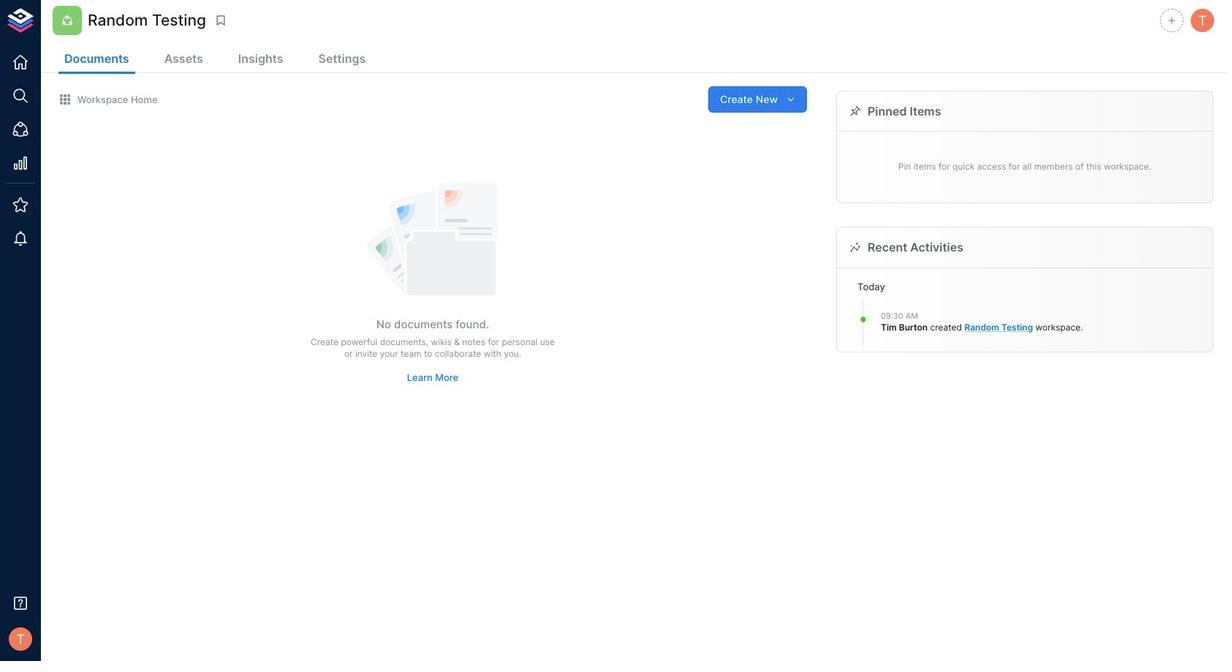 Task type: locate. For each thing, give the bounding box(es) containing it.
bookmark image
[[214, 14, 228, 27]]



Task type: vqa. For each thing, say whether or not it's contained in the screenshot.
bottommost project
no



